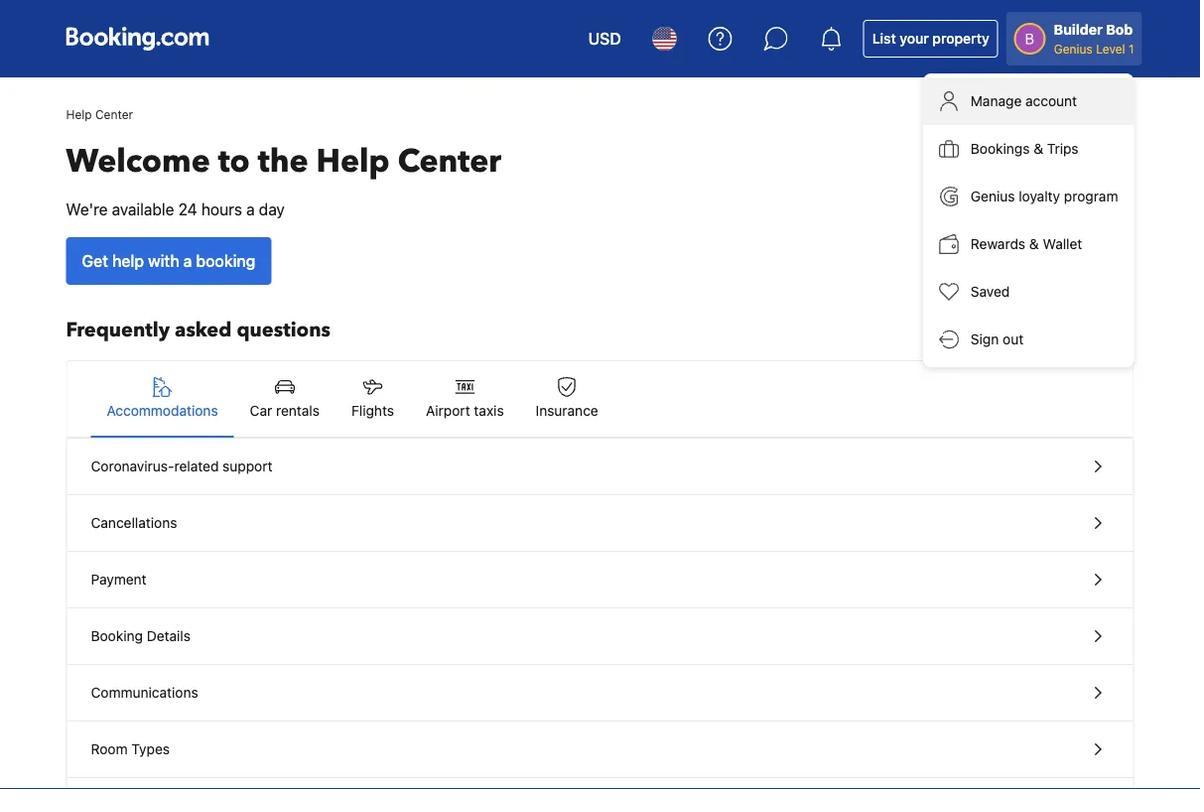 Task type: describe. For each thing, give the bounding box(es) containing it.
1 vertical spatial center
[[398, 140, 501, 183]]

booking details
[[91, 628, 191, 644]]

flights
[[351, 402, 394, 419]]

airport
[[426, 402, 470, 419]]

a inside button
[[183, 252, 192, 270]]

car rentals
[[250, 402, 320, 419]]

asked
[[175, 317, 232, 344]]

loyalty
[[1019, 188, 1060, 204]]

cancellations
[[91, 515, 177, 531]]

builder
[[1054, 21, 1103, 38]]

genius loyalty program
[[971, 188, 1118, 204]]

frequently
[[66, 317, 170, 344]]

booking details button
[[67, 608, 1133, 665]]

coronavirus-related support
[[91, 458, 273, 474]]

we're
[[66, 200, 108, 219]]

car
[[250, 402, 272, 419]]

manage
[[971, 93, 1022, 109]]

0 vertical spatial a
[[246, 200, 255, 219]]

help
[[112, 252, 144, 270]]

to
[[218, 140, 250, 183]]

day
[[259, 200, 285, 219]]

property
[[932, 30, 989, 47]]

& for wallet
[[1029, 236, 1039, 252]]

rewards & wallet
[[971, 236, 1082, 252]]

account
[[1025, 93, 1077, 109]]

wallet
[[1043, 236, 1082, 252]]

questions
[[237, 317, 331, 344]]

cancellations button
[[67, 495, 1133, 552]]

0 vertical spatial help
[[66, 107, 92, 121]]

get
[[82, 252, 108, 270]]

tab list containing accommodations
[[67, 361, 1133, 439]]

your
[[900, 30, 929, 47]]

1
[[1128, 42, 1134, 56]]

room types button
[[67, 722, 1133, 778]]

booking.com online hotel reservations image
[[66, 27, 209, 51]]

coronavirus-related support button
[[67, 439, 1133, 495]]

coronavirus-
[[91, 458, 174, 474]]

details
[[147, 628, 191, 644]]

builder bob genius level 1
[[1054, 21, 1134, 56]]

bookings & trips
[[971, 140, 1079, 157]]

saved link
[[923, 268, 1134, 316]]

program
[[1064, 188, 1118, 204]]

accommodations
[[107, 402, 218, 419]]

sign out button
[[923, 316, 1134, 363]]

related
[[174, 458, 219, 474]]

welcome
[[66, 140, 210, 183]]

payment button
[[67, 552, 1133, 608]]

help center
[[66, 107, 133, 121]]

car rentals button
[[234, 361, 335, 437]]



Task type: vqa. For each thing, say whether or not it's contained in the screenshot.
a
yes



Task type: locate. For each thing, give the bounding box(es) containing it.
frequently asked questions
[[66, 317, 331, 344]]

hours
[[201, 200, 242, 219]]

the
[[258, 140, 308, 183]]

with
[[148, 252, 179, 270]]

list
[[872, 30, 896, 47]]

taxis
[[474, 402, 504, 419]]

0 vertical spatial center
[[95, 107, 133, 121]]

0 horizontal spatial center
[[95, 107, 133, 121]]

room
[[91, 741, 128, 757]]

help
[[66, 107, 92, 121], [316, 140, 390, 183]]

communications
[[91, 684, 198, 701]]

rewards
[[971, 236, 1025, 252]]

usd button
[[576, 15, 633, 63]]

manage account link
[[923, 77, 1134, 125]]

communications button
[[67, 665, 1133, 722]]

1 horizontal spatial center
[[398, 140, 501, 183]]

booking
[[196, 252, 255, 270]]

airport taxis button
[[410, 361, 520, 437]]

insurance
[[536, 402, 598, 419]]

0 horizontal spatial genius
[[971, 188, 1015, 204]]

0 vertical spatial &
[[1034, 140, 1043, 157]]

usd
[[588, 29, 621, 48]]

0 vertical spatial genius
[[1054, 42, 1093, 56]]

payment
[[91, 571, 146, 588]]

accommodations button
[[91, 361, 234, 437]]

& left trips
[[1034, 140, 1043, 157]]

manage account
[[971, 93, 1077, 109]]

a left day
[[246, 200, 255, 219]]

1 vertical spatial a
[[183, 252, 192, 270]]

a
[[246, 200, 255, 219], [183, 252, 192, 270]]

1 vertical spatial &
[[1029, 236, 1039, 252]]

genius down 'builder'
[[1054, 42, 1093, 56]]

rewards & wallet link
[[923, 220, 1134, 268]]

out
[[1003, 331, 1024, 347]]

& inside rewards & wallet link
[[1029, 236, 1039, 252]]

& inside bookings & trips link
[[1034, 140, 1043, 157]]

list your property link
[[863, 20, 998, 58]]

0 horizontal spatial help
[[66, 107, 92, 121]]

level
[[1096, 42, 1125, 56]]

rentals
[[276, 402, 320, 419]]

support
[[223, 458, 273, 474]]

trips
[[1047, 140, 1079, 157]]

1 horizontal spatial help
[[316, 140, 390, 183]]

flights button
[[335, 361, 410, 437]]

list your property
[[872, 30, 989, 47]]

genius inside 'link'
[[971, 188, 1015, 204]]

&
[[1034, 140, 1043, 157], [1029, 236, 1039, 252]]

a right with
[[183, 252, 192, 270]]

get help with a booking button
[[66, 237, 271, 285]]

1 horizontal spatial genius
[[1054, 42, 1093, 56]]

we're available 24 hours a day
[[66, 200, 285, 219]]

& left wallet
[[1029, 236, 1039, 252]]

available
[[112, 200, 174, 219]]

1 vertical spatial genius
[[971, 188, 1015, 204]]

genius left loyalty on the right top
[[971, 188, 1015, 204]]

tab list
[[67, 361, 1133, 439]]

0 horizontal spatial a
[[183, 252, 192, 270]]

booking
[[91, 628, 143, 644]]

help up 'welcome'
[[66, 107, 92, 121]]

help right the in the left top of the page
[[316, 140, 390, 183]]

bob
[[1106, 21, 1133, 38]]

sign
[[971, 331, 999, 347]]

24
[[178, 200, 197, 219]]

saved
[[971, 283, 1010, 300]]

1 vertical spatial help
[[316, 140, 390, 183]]

bookings & trips link
[[923, 125, 1134, 173]]

insurance button
[[520, 361, 614, 437]]

room types
[[91, 741, 170, 757]]

1 horizontal spatial a
[[246, 200, 255, 219]]

types
[[131, 741, 170, 757]]

sign out
[[971, 331, 1024, 347]]

genius
[[1054, 42, 1093, 56], [971, 188, 1015, 204]]

airport taxis
[[426, 402, 504, 419]]

welcome to the help center
[[66, 140, 501, 183]]

& for trips
[[1034, 140, 1043, 157]]

bookings
[[971, 140, 1030, 157]]

get help with a booking
[[82, 252, 255, 270]]

center
[[95, 107, 133, 121], [398, 140, 501, 183]]

genius inside builder bob genius level 1
[[1054, 42, 1093, 56]]

genius loyalty program link
[[923, 173, 1134, 220]]



